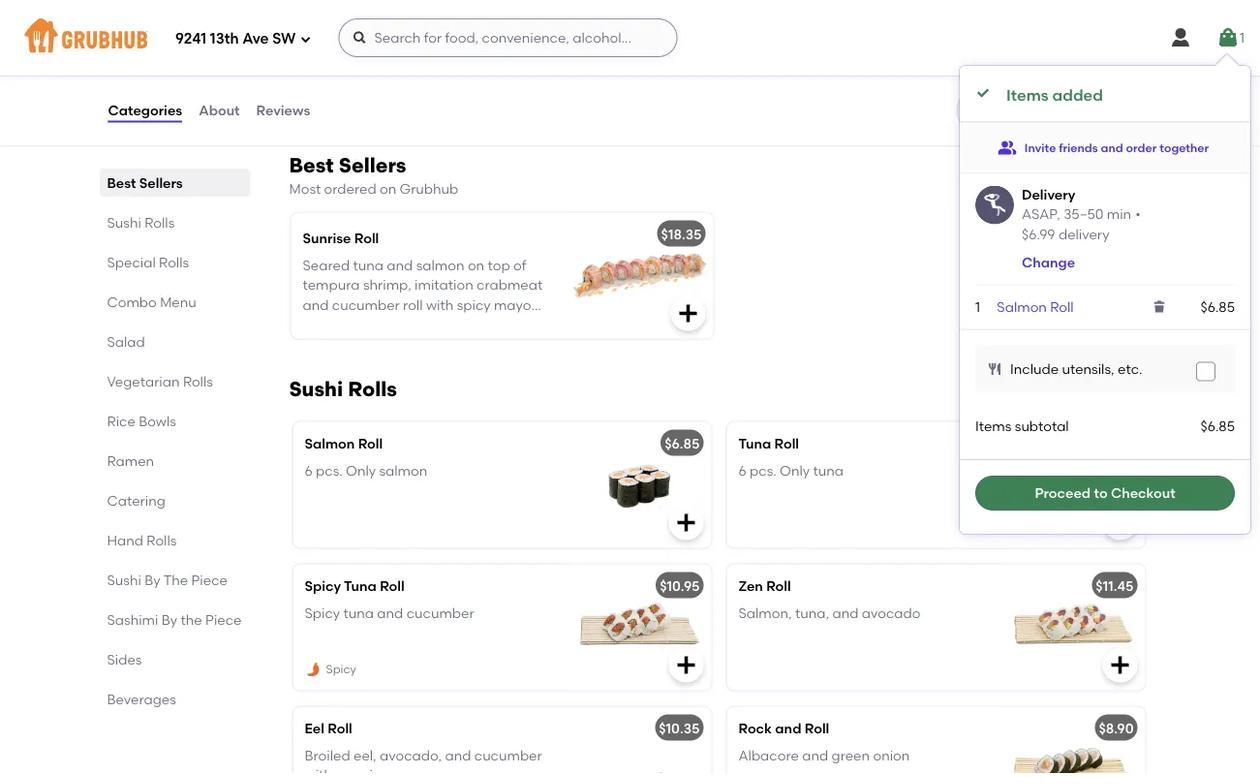 Task type: vqa. For each thing, say whether or not it's contained in the screenshot.
Proceed to Checkout
yes



Task type: locate. For each thing, give the bounding box(es) containing it.
salmon
[[998, 298, 1047, 315], [305, 435, 355, 451]]

1 vertical spatial salmon roll
[[305, 435, 383, 451]]

about button
[[198, 76, 241, 145]]

spicy down spicy tuna roll
[[305, 605, 340, 621]]

rolls
[[145, 214, 175, 231], [159, 254, 189, 270], [183, 373, 213, 390], [348, 376, 397, 401], [147, 532, 177, 549]]

1 horizontal spatial •
[[1136, 206, 1141, 223]]

9241 13th ave sw
[[175, 30, 296, 48]]

0 vertical spatial sushi
[[107, 214, 141, 231]]

0 vertical spatial piece
[[191, 572, 228, 588]]

min right 10–20
[[387, 28, 409, 42]]

invite
[[1025, 140, 1057, 154]]

1 horizontal spatial best
[[289, 153, 334, 178]]

0 vertical spatial items
[[1007, 86, 1049, 105]]

spicy for spicy tuna roll
[[305, 577, 341, 594]]

salmon up 6 pcs. only salmon
[[305, 435, 355, 451]]

2 horizontal spatial min
[[1107, 206, 1132, 223]]

rock and roll image
[[1001, 707, 1146, 774]]

sellers inside tab
[[139, 174, 183, 191]]

1 horizontal spatial tuna
[[739, 435, 772, 451]]

0 horizontal spatial best
[[107, 174, 136, 191]]

on
[[380, 181, 397, 197], [468, 257, 485, 273]]

tempura
[[303, 277, 360, 293]]

and left order
[[1101, 140, 1124, 154]]

vegetarian
[[107, 373, 180, 390]]

only for salmon
[[346, 462, 376, 479]]

•
[[345, 28, 349, 42], [1136, 206, 1141, 223]]

and
[[1101, 140, 1124, 154], [387, 257, 413, 273], [303, 296, 329, 313], [377, 605, 403, 621], [833, 605, 859, 621], [776, 720, 802, 736], [445, 747, 471, 764], [803, 747, 829, 764]]

with down imitation
[[426, 296, 454, 313]]

reviews
[[256, 102, 310, 119]]

and right the avocado,
[[445, 747, 471, 764]]

1 horizontal spatial min
[[387, 28, 409, 42]]

0 horizontal spatial pcs.
[[316, 462, 343, 479]]

salmon roll inside items added tooltip
[[998, 298, 1074, 315]]

pcs. for 6 pcs. only salmon
[[316, 462, 343, 479]]

sushi rolls up 6 pcs. only salmon
[[289, 376, 397, 401]]

sushi rolls down best sellers
[[107, 214, 175, 231]]

eel roll image
[[566, 707, 712, 774]]

beverages tab
[[107, 689, 243, 709]]

only
[[346, 462, 376, 479], [780, 462, 810, 479]]

0 vertical spatial cucumber
[[332, 296, 400, 313]]

0 horizontal spatial only
[[346, 462, 376, 479]]

items for items added
[[1007, 86, 1049, 105]]

0 horizontal spatial salmon roll
[[305, 435, 383, 451]]

tuna,
[[796, 605, 830, 621]]

roll inside items added tooltip
[[1051, 298, 1074, 315]]

sellers for best sellers most ordered on grubhub
[[339, 153, 406, 178]]

mi
[[327, 28, 341, 42]]

0 horizontal spatial 35–50
[[160, 28, 194, 42]]

1 vertical spatial 1
[[976, 298, 981, 315]]

1 horizontal spatial salmon
[[998, 298, 1047, 315]]

and inside broiled eel, avocado, and cucumber with unagi sauce
[[445, 747, 471, 764]]

1 horizontal spatial only
[[780, 462, 810, 479]]

by inside sashimi by the piece tab
[[162, 612, 177, 628]]

onion
[[874, 747, 910, 764]]

sauce inside broiled eel, avocado, and cucumber with unagi sauce
[[376, 767, 416, 774]]

spicy tuna roll
[[305, 577, 405, 594]]

people icon image
[[998, 138, 1017, 158]]

and up shrimp,
[[387, 257, 413, 273]]

rolls up special rolls
[[145, 214, 175, 231]]

0 vertical spatial on
[[380, 181, 397, 197]]

• right mi
[[345, 28, 349, 42]]

salmon
[[416, 257, 465, 273], [379, 462, 428, 479]]

0 vertical spatial tuna
[[739, 435, 772, 451]]

items left subtotal
[[976, 418, 1012, 434]]

sauce
[[303, 316, 343, 332], [376, 767, 416, 774]]

1 horizontal spatial on
[[468, 257, 485, 273]]

search icon image
[[970, 99, 993, 122]]

roll
[[403, 296, 423, 313]]

eel roll
[[305, 720, 353, 736]]

cucumber inside broiled eel, avocado, and cucumber with unagi sauce
[[475, 747, 542, 764]]

min
[[197, 28, 218, 42], [387, 28, 409, 42], [1107, 206, 1132, 223]]

0 horizontal spatial •
[[345, 28, 349, 42]]

0 vertical spatial sauce
[[303, 316, 343, 332]]

delivery icon image
[[976, 186, 1015, 224]]

piece inside tab
[[206, 612, 242, 628]]

6 pcs. only salmon
[[305, 462, 428, 479]]

1 horizontal spatial by
[[162, 612, 177, 628]]

salmon for and
[[416, 257, 465, 273]]

hand rolls tab
[[107, 530, 243, 550]]

1 vertical spatial 35–50
[[1064, 206, 1104, 223]]

1 vertical spatial piece
[[206, 612, 242, 628]]

to
[[1095, 485, 1108, 501]]

13th
[[210, 30, 239, 48]]

albacore and green onion
[[739, 747, 910, 764]]

tuna up spicy tuna and cucumber
[[344, 577, 377, 594]]

with down broiled at the bottom of the page
[[305, 767, 332, 774]]

1 horizontal spatial 35–50
[[1064, 206, 1104, 223]]

shrimp,
[[363, 277, 412, 293]]

sushi inside "tab"
[[107, 572, 141, 588]]

sellers up the ordered
[[339, 153, 406, 178]]

10–20
[[353, 28, 385, 42]]

sellers up the sushi rolls tab
[[139, 174, 183, 191]]

sw
[[272, 30, 296, 48]]

on inside the best sellers most ordered on grubhub
[[380, 181, 397, 197]]

0 horizontal spatial tuna
[[344, 577, 377, 594]]

items added
[[1007, 86, 1104, 105]]

on right the ordered
[[380, 181, 397, 197]]

• inside pickup 5.9 mi • 10–20 min
[[345, 28, 349, 42]]

1 vertical spatial spicy
[[305, 605, 340, 621]]

spicy right spicy icon
[[326, 662, 357, 676]]

0 horizontal spatial by
[[145, 572, 160, 588]]

$10.35
[[659, 720, 700, 736]]

by for the
[[162, 612, 177, 628]]

cucumber inside seared tuna and salmon on top of tempura shrimp, imitation crabmeat and cucumber roll with spicy mayo sauce
[[332, 296, 400, 313]]

min left the ave in the top left of the page
[[197, 28, 218, 42]]

1 inside button
[[1240, 29, 1245, 46]]

0 horizontal spatial sauce
[[303, 316, 343, 332]]

0 vertical spatial with
[[426, 296, 454, 313]]

catering tab
[[107, 490, 243, 511]]

spicy for spicy tuna and cucumber
[[305, 605, 340, 621]]

0 horizontal spatial 6
[[305, 462, 313, 479]]

roll up 'albacore and green onion'
[[805, 720, 830, 736]]

best for best sellers
[[107, 174, 136, 191]]

2 only from the left
[[780, 462, 810, 479]]

by inside sushi by the piece "tab"
[[145, 572, 160, 588]]

sushi for the sushi rolls tab
[[107, 214, 141, 231]]

1 vertical spatial •
[[1136, 206, 1141, 223]]

green
[[832, 747, 870, 764]]

salmon roll image
[[566, 422, 712, 548]]

and inside 'button'
[[1101, 140, 1124, 154]]

sauce down the avocado,
[[376, 767, 416, 774]]

broiled eel, avocado, and cucumber with unagi sauce
[[305, 747, 542, 774]]

0 vertical spatial 1
[[1240, 29, 1245, 46]]

0 horizontal spatial sellers
[[139, 174, 183, 191]]

min up delivery
[[1107, 206, 1132, 223]]

items subtotal
[[976, 418, 1070, 434]]

0 vertical spatial salmon roll
[[998, 298, 1074, 315]]

sellers
[[339, 153, 406, 178], [139, 174, 183, 191]]

best up the sushi rolls tab
[[107, 174, 136, 191]]

rolls inside hand rolls tab
[[147, 532, 177, 549]]

svg image for $18.35
[[677, 302, 700, 325]]

salmon down the change 'button'
[[998, 298, 1047, 315]]

rolls inside special rolls tab
[[159, 254, 189, 270]]

on left top on the left
[[468, 257, 485, 273]]

special rolls tab
[[107, 252, 243, 272]]

roll right zen
[[767, 577, 792, 594]]

svg image
[[1170, 26, 1193, 49], [352, 30, 368, 46], [300, 33, 312, 45], [976, 85, 991, 101], [1152, 299, 1168, 314], [988, 362, 1003, 377], [1201, 366, 1212, 378], [675, 511, 698, 534]]

spicy
[[457, 296, 491, 313]]

0 vertical spatial tuna
[[353, 257, 384, 273]]

invite friends and order together
[[1025, 140, 1210, 154]]

sushi inside tab
[[107, 214, 141, 231]]

categories button
[[107, 76, 183, 145]]

1 vertical spatial on
[[468, 257, 485, 273]]

$8.90
[[1099, 720, 1134, 736]]

1 vertical spatial by
[[162, 612, 177, 628]]

ordered
[[324, 181, 377, 197]]

0 vertical spatial salmon
[[416, 257, 465, 273]]

include utensils, etc.
[[1011, 361, 1143, 378]]

the
[[164, 572, 188, 588]]

option group
[[107, 2, 439, 51]]

0 vertical spatial by
[[145, 572, 160, 588]]

rolls down the sushi rolls tab
[[159, 254, 189, 270]]

order
[[1127, 140, 1157, 154]]

1 only from the left
[[346, 462, 376, 479]]

0 horizontal spatial 1
[[976, 298, 981, 315]]

1 horizontal spatial sauce
[[376, 767, 416, 774]]

on for tuna
[[468, 257, 485, 273]]

only for tuna
[[780, 462, 810, 479]]

roll down the change 'button'
[[1051, 298, 1074, 315]]

eel,
[[354, 747, 377, 764]]

with inside broiled eel, avocado, and cucumber with unagi sauce
[[305, 767, 332, 774]]

spicy
[[305, 577, 341, 594], [305, 605, 340, 621], [326, 662, 357, 676]]

1 horizontal spatial sellers
[[339, 153, 406, 178]]

1 horizontal spatial with
[[426, 296, 454, 313]]

• down order
[[1136, 206, 1141, 223]]

$6.99
[[1022, 226, 1056, 242]]

sellers inside the best sellers most ordered on grubhub
[[339, 153, 406, 178]]

on inside seared tuna and salmon on top of tempura shrimp, imitation crabmeat and cucumber roll with spicy mayo sauce
[[468, 257, 485, 273]]

rolls right hand
[[147, 532, 177, 549]]

0 horizontal spatial min
[[197, 28, 218, 42]]

1 horizontal spatial pcs.
[[750, 462, 777, 479]]

sushi rolls tab
[[107, 212, 243, 233]]

delivery asap, 35–50 min • $6.99 delivery
[[1022, 187, 1141, 242]]

menu
[[160, 294, 196, 310]]

1 horizontal spatial salmon roll
[[998, 298, 1074, 315]]

1 vertical spatial sauce
[[376, 767, 416, 774]]

svg image
[[1217, 26, 1240, 49], [677, 302, 700, 325], [1109, 511, 1132, 534], [675, 654, 698, 677], [1109, 654, 1132, 677]]

salmon roll down the change 'button'
[[998, 298, 1074, 315]]

top
[[488, 257, 510, 273]]

0 horizontal spatial sushi rolls
[[107, 214, 175, 231]]

2 pcs. from the left
[[750, 462, 777, 479]]

roll up 6 pcs. only tuna on the bottom right of the page
[[775, 435, 800, 451]]

salmon roll up 6 pcs. only salmon
[[305, 435, 383, 451]]

1 horizontal spatial 1
[[1240, 29, 1245, 46]]

0 vertical spatial spicy
[[305, 577, 341, 594]]

ramen
[[107, 453, 154, 469]]

tuna up 6 pcs. only tuna on the bottom right of the page
[[739, 435, 772, 451]]

rolls inside the sushi rolls tab
[[145, 214, 175, 231]]

35–50
[[160, 28, 194, 42], [1064, 206, 1104, 223]]

salmon roll link
[[998, 298, 1074, 315]]

0 vertical spatial sushi rolls
[[107, 214, 175, 231]]

salmon inside seared tuna and salmon on top of tempura shrimp, imitation crabmeat and cucumber roll with spicy mayo sauce
[[416, 257, 465, 273]]

sunrise
[[303, 230, 351, 246]]

svg image for $11.45
[[1109, 654, 1132, 677]]

1 vertical spatial items
[[976, 418, 1012, 434]]

sushi
[[107, 214, 141, 231], [289, 376, 343, 401], [107, 572, 141, 588]]

piece
[[191, 572, 228, 588], [206, 612, 242, 628]]

best inside the best sellers most ordered on grubhub
[[289, 153, 334, 178]]

rolls down "salad" tab
[[183, 373, 213, 390]]

piece inside "tab"
[[191, 572, 228, 588]]

and down spicy tuna roll
[[377, 605, 403, 621]]

utensils,
[[1063, 361, 1115, 378]]

35–50 up delivery
[[1064, 206, 1104, 223]]

rolls inside vegetarian rolls tab
[[183, 373, 213, 390]]

rice bowls tab
[[107, 411, 243, 431]]

1 vertical spatial with
[[305, 767, 332, 774]]

pcs.
[[316, 462, 343, 479], [750, 462, 777, 479]]

grubhub
[[400, 181, 459, 197]]

Search for food, convenience, alcohol... search field
[[339, 18, 678, 57]]

pickup
[[338, 11, 377, 25]]

0 horizontal spatial on
[[380, 181, 397, 197]]

etc.
[[1118, 361, 1143, 378]]

1 horizontal spatial 6
[[739, 462, 747, 479]]

2 vertical spatial tuna
[[344, 605, 374, 621]]

best up most
[[289, 153, 334, 178]]

1 pcs. from the left
[[316, 462, 343, 479]]

0 horizontal spatial with
[[305, 767, 332, 774]]

option group containing pickup 5.9 mi • 10–20 min
[[107, 2, 439, 51]]

tuna roll image
[[1001, 422, 1146, 548]]

tuna inside seared tuna and salmon on top of tempura shrimp, imitation crabmeat and cucumber roll with spicy mayo sauce
[[353, 257, 384, 273]]

$6.85
[[1201, 298, 1236, 315], [1201, 418, 1236, 434], [665, 435, 700, 451]]

2 vertical spatial cucumber
[[475, 747, 542, 764]]

sashimi
[[107, 612, 158, 628]]

best inside tab
[[107, 174, 136, 191]]

combo menu tab
[[107, 292, 243, 312]]

35–50 left 13th
[[160, 28, 194, 42]]

1 vertical spatial sushi rolls
[[289, 376, 397, 401]]

by
[[145, 572, 160, 588], [162, 612, 177, 628]]

items right search icon
[[1007, 86, 1049, 105]]

crabmeat
[[477, 277, 543, 293]]

0 vertical spatial salmon
[[998, 298, 1047, 315]]

sides tab
[[107, 649, 243, 670]]

1 6 from the left
[[305, 462, 313, 479]]

spicy tuna and cucumber
[[305, 605, 474, 621]]

0 vertical spatial 35–50
[[160, 28, 194, 42]]

2 vertical spatial sushi
[[107, 572, 141, 588]]

9241
[[175, 30, 207, 48]]

0 vertical spatial •
[[345, 28, 349, 42]]

sauce down tempura
[[303, 316, 343, 332]]

spicy up spicy tuna and cucumber
[[305, 577, 341, 594]]

1 vertical spatial sushi
[[289, 376, 343, 401]]

roll right "eel"
[[328, 720, 353, 736]]

1 vertical spatial salmon
[[305, 435, 355, 451]]

best sellers tab
[[107, 172, 243, 193]]

sushi down hand
[[107, 572, 141, 588]]

sushi up 6 pcs. only salmon
[[289, 376, 343, 401]]

items for items subtotal
[[976, 418, 1012, 434]]

sushi up "special"
[[107, 214, 141, 231]]

2 6 from the left
[[739, 462, 747, 479]]

2 vertical spatial spicy
[[326, 662, 357, 676]]

1 vertical spatial salmon
[[379, 462, 428, 479]]



Task type: describe. For each thing, give the bounding box(es) containing it.
sides
[[107, 651, 142, 668]]

proceed to checkout
[[1035, 485, 1176, 501]]

most
[[289, 181, 321, 197]]

best sellers
[[107, 174, 183, 191]]

zen roll image
[[1001, 564, 1146, 690]]

sunrise roll image
[[568, 213, 714, 339]]

imitation
[[415, 277, 474, 293]]

and right tuna,
[[833, 605, 859, 621]]

$10.95
[[660, 577, 700, 594]]

together
[[1160, 140, 1210, 154]]

rock
[[739, 720, 772, 736]]

invite friends and order together button
[[998, 130, 1210, 165]]

broiled
[[305, 747, 350, 764]]

on for sellers
[[380, 181, 397, 197]]

sunrise roll
[[303, 230, 379, 246]]

with inside seared tuna and salmon on top of tempura shrimp, imitation crabmeat and cucumber roll with spicy mayo sauce
[[426, 296, 454, 313]]

ramen tab
[[107, 451, 243, 471]]

main navigation navigation
[[0, 0, 1261, 76]]

35–50 inside delivery asap, 35–50 min • $6.99 delivery
[[1064, 206, 1104, 223]]

spicy tuna roll image
[[566, 564, 712, 690]]

min inside delivery asap, 35–50 min • $6.99 delivery
[[1107, 206, 1132, 223]]

rice bowls
[[107, 413, 176, 429]]

sashimi by the piece
[[107, 612, 242, 628]]

min inside pickup 5.9 mi • 10–20 min
[[387, 28, 409, 42]]

$18.35
[[661, 226, 702, 242]]

reviews button
[[255, 76, 311, 145]]

spicy image
[[305, 661, 322, 679]]

change
[[1022, 255, 1076, 271]]

salmon, tuna, and avocado
[[739, 605, 921, 621]]

roll up spicy tuna and cucumber
[[380, 577, 405, 594]]

asap,
[[1022, 206, 1061, 223]]

the
[[181, 612, 202, 628]]

proceed
[[1035, 485, 1091, 501]]

added
[[1053, 86, 1104, 105]]

1 vertical spatial tuna
[[344, 577, 377, 594]]

vegetarian rolls
[[107, 373, 213, 390]]

salmon,
[[739, 605, 792, 621]]

rolls for the sushi rolls tab
[[145, 214, 175, 231]]

salmon for only
[[379, 462, 428, 479]]

1 vertical spatial cucumber
[[407, 605, 474, 621]]

combo menu
[[107, 294, 196, 310]]

rice
[[107, 413, 135, 429]]

zen roll
[[739, 577, 792, 594]]

friends
[[1059, 140, 1099, 154]]

catering
[[107, 492, 166, 509]]

pcs. for 6 pcs. only tuna
[[750, 462, 777, 479]]

zen
[[739, 577, 764, 594]]

svg image for $10.95
[[675, 654, 698, 677]]

combo
[[107, 294, 157, 310]]

eel
[[305, 720, 325, 736]]

$11.45
[[1096, 577, 1134, 594]]

subtotal
[[1015, 418, 1070, 434]]

include
[[1011, 361, 1059, 378]]

and right rock
[[776, 720, 802, 736]]

items added tooltip
[[960, 54, 1251, 534]]

tuna roll
[[739, 435, 800, 451]]

1 horizontal spatial sushi rolls
[[289, 376, 397, 401]]

piece for sushi by the piece
[[191, 572, 228, 588]]

checkout
[[1112, 485, 1176, 501]]

seared tuna and salmon on top of tempura shrimp, imitation crabmeat and cucumber roll with spicy mayo sauce
[[303, 257, 543, 332]]

sushi for sushi by the piece "tab"
[[107, 572, 141, 588]]

sellers for best sellers
[[139, 174, 183, 191]]

6 for 6 pcs. only tuna
[[739, 462, 747, 479]]

hand
[[107, 532, 143, 549]]

0 horizontal spatial salmon
[[305, 435, 355, 451]]

unagi
[[336, 767, 373, 774]]

tuna for cucumber
[[344, 605, 374, 621]]

piece for sashimi by the piece
[[206, 612, 242, 628]]

roll up 6 pcs. only salmon
[[358, 435, 383, 451]]

bowls
[[139, 413, 176, 429]]

sushi by the piece tab
[[107, 570, 243, 590]]

special rolls
[[107, 254, 189, 270]]

hand rolls
[[107, 532, 177, 549]]

ave
[[242, 30, 269, 48]]

tuna for salmon
[[353, 257, 384, 273]]

rolls for vegetarian rolls tab
[[183, 373, 213, 390]]

rolls for special rolls tab in the top left of the page
[[159, 254, 189, 270]]

salad
[[107, 333, 145, 350]]

best for best sellers most ordered on grubhub
[[289, 153, 334, 178]]

proceed to checkout button
[[976, 476, 1236, 511]]

beverages
[[107, 691, 176, 707]]

salmon inside items added tooltip
[[998, 298, 1047, 315]]

change button
[[1022, 253, 1076, 273]]

1 inside items added tooltip
[[976, 298, 981, 315]]

1 button
[[1217, 20, 1245, 55]]

avocado
[[862, 605, 921, 621]]

and down tempura
[[303, 296, 329, 313]]

sauce inside seared tuna and salmon on top of tempura shrimp, imitation crabmeat and cucumber roll with spicy mayo sauce
[[303, 316, 343, 332]]

and left the green in the bottom of the page
[[803, 747, 829, 764]]

6 pcs. only tuna
[[739, 462, 844, 479]]

1 vertical spatial tuna
[[814, 462, 844, 479]]

6 for 6 pcs. only salmon
[[305, 462, 313, 479]]

pickup 5.9 mi • 10–20 min
[[307, 11, 409, 42]]

roll right sunrise
[[354, 230, 379, 246]]

sashimi by the piece tab
[[107, 610, 243, 630]]

rolls up 6 pcs. only salmon
[[348, 376, 397, 401]]

albacore
[[739, 747, 799, 764]]

of
[[514, 257, 527, 273]]

mayo
[[494, 296, 531, 313]]

best sellers most ordered on grubhub
[[289, 153, 459, 197]]

svg image inside 1 button
[[1217, 26, 1240, 49]]

sushi rolls inside tab
[[107, 214, 175, 231]]

• inside delivery asap, 35–50 min • $6.99 delivery
[[1136, 206, 1141, 223]]

delivery
[[1059, 226, 1110, 242]]

categories
[[108, 102, 182, 119]]

salad tab
[[107, 331, 243, 352]]

sushi by the piece
[[107, 572, 228, 588]]

rock and roll
[[739, 720, 830, 736]]

Search Sushi Kudasai search field
[[999, 102, 1147, 120]]

seared
[[303, 257, 350, 273]]

vegetarian rolls tab
[[107, 371, 243, 392]]

by for the
[[145, 572, 160, 588]]

35–50 min
[[160, 28, 218, 42]]

rolls for hand rolls tab
[[147, 532, 177, 549]]



